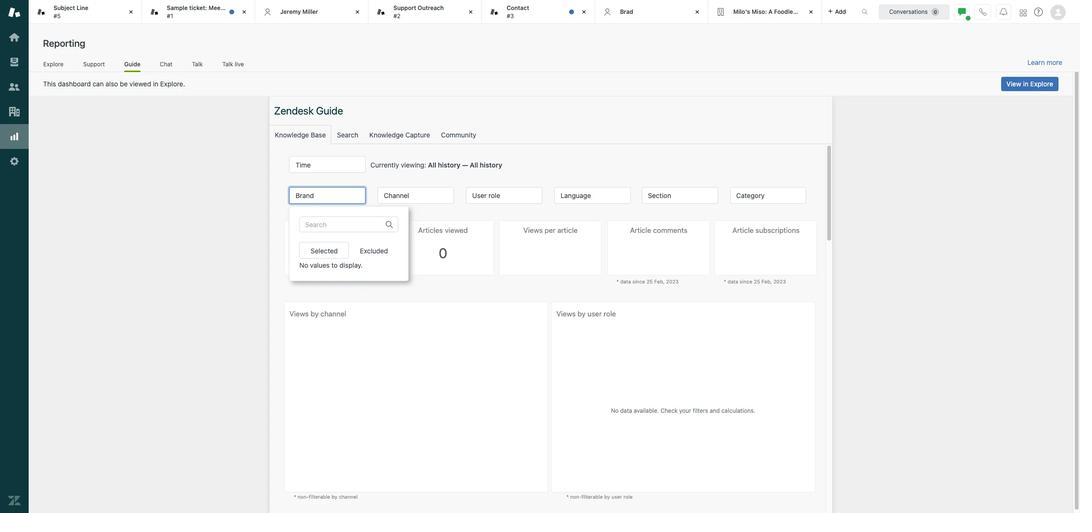 Task type: describe. For each thing, give the bounding box(es) containing it.
close image
[[240, 7, 249, 17]]

support for support
[[83, 61, 105, 68]]

milo's
[[734, 8, 750, 15]]

guide
[[124, 61, 141, 68]]

subsidiary
[[798, 8, 828, 15]]

brad tab
[[595, 0, 709, 24]]

more
[[1047, 58, 1063, 66]]

get started image
[[8, 31, 21, 44]]

ticket
[[235, 4, 251, 12]]

tabs tab list
[[29, 0, 852, 24]]

a
[[769, 8, 773, 15]]

this dashboard can also be viewed in explore.
[[43, 80, 185, 88]]

customers image
[[8, 81, 21, 93]]

outreach
[[418, 4, 444, 12]]

talk live link
[[222, 61, 244, 71]]

line
[[77, 4, 88, 12]]

add button
[[822, 0, 852, 23]]

talk live
[[222, 61, 244, 68]]

jeremy miller
[[280, 8, 318, 15]]

support link
[[83, 61, 105, 71]]

#3
[[507, 12, 514, 19]]

meet
[[209, 4, 223, 12]]

notifications image
[[1000, 8, 1008, 16]]

reporting
[[43, 38, 85, 49]]

close image for milo's miso: a foodlez subsidiary tab
[[806, 7, 816, 17]]

jeremy
[[280, 8, 301, 15]]

organizations image
[[8, 106, 21, 118]]

learn
[[1028, 58, 1045, 66]]

close image for jeremy miller tab
[[353, 7, 362, 17]]

explore.
[[160, 80, 185, 88]]

view in explore button
[[1002, 77, 1059, 91]]

support outreach #2
[[394, 4, 444, 19]]

milo's miso: a foodlez subsidiary tab
[[709, 0, 828, 24]]

#2
[[394, 12, 401, 19]]

view
[[1007, 80, 1022, 88]]

brad
[[620, 8, 633, 15]]

talk link
[[192, 61, 203, 71]]

subject
[[54, 4, 75, 12]]

sample
[[167, 4, 188, 12]]

conversations
[[890, 8, 928, 15]]

contact
[[507, 4, 529, 12]]

guide link
[[124, 61, 141, 72]]

also
[[106, 80, 118, 88]]

be
[[120, 80, 128, 88]]

tab containing subject line
[[29, 0, 142, 24]]

close image for tab containing subject line
[[126, 7, 136, 17]]

live
[[235, 61, 244, 68]]

add
[[835, 8, 846, 15]]

1 in from the left
[[153, 80, 158, 88]]

admin image
[[8, 155, 21, 168]]

the
[[224, 4, 234, 12]]

4 close image from the left
[[580, 7, 589, 17]]



Task type: vqa. For each thing, say whether or not it's contained in the screenshot.
'Recently Updated'
no



Task type: locate. For each thing, give the bounding box(es) containing it.
explore
[[43, 61, 63, 68], [1031, 80, 1054, 88]]

explore inside button
[[1031, 80, 1054, 88]]

3 tab from the left
[[369, 0, 482, 24]]

close image left milo's
[[693, 7, 703, 17]]

1 horizontal spatial support
[[394, 4, 416, 12]]

1 horizontal spatial in
[[1023, 80, 1029, 88]]

talk for talk
[[192, 61, 203, 68]]

#5
[[54, 12, 61, 19]]

tab containing contact
[[482, 0, 595, 24]]

support inside 'support outreach #2'
[[394, 4, 416, 12]]

miller
[[303, 8, 318, 15]]

0 vertical spatial explore
[[43, 61, 63, 68]]

this
[[43, 80, 56, 88]]

support
[[394, 4, 416, 12], [83, 61, 105, 68]]

get help image
[[1035, 8, 1043, 16]]

close image for brad 'tab'
[[693, 7, 703, 17]]

close image for tab containing support outreach
[[466, 7, 476, 17]]

chat link
[[160, 61, 173, 71]]

0 horizontal spatial explore
[[43, 61, 63, 68]]

tab
[[29, 0, 142, 24], [142, 0, 255, 24], [369, 0, 482, 24], [482, 0, 595, 24]]

contact #3
[[507, 4, 529, 19]]

dashboard
[[58, 80, 91, 88]]

foodlez
[[774, 8, 797, 15]]

zendesk image
[[8, 495, 21, 508]]

close image right foodlez
[[806, 7, 816, 17]]

milo's miso: a foodlez subsidiary
[[734, 8, 828, 15]]

main element
[[0, 0, 29, 514]]

4 tab from the left
[[482, 0, 595, 24]]

1 horizontal spatial talk
[[222, 61, 233, 68]]

can
[[93, 80, 104, 88]]

in inside button
[[1023, 80, 1029, 88]]

learn more link
[[1028, 58, 1063, 67]]

0 horizontal spatial talk
[[192, 61, 203, 68]]

close image inside milo's miso: a foodlez subsidiary tab
[[806, 7, 816, 17]]

2 tab from the left
[[142, 0, 255, 24]]

support for support outreach #2
[[394, 4, 416, 12]]

subject line #5
[[54, 4, 88, 19]]

2 in from the left
[[1023, 80, 1029, 88]]

zendesk products image
[[1020, 9, 1027, 16]]

support up can at the top left of the page
[[83, 61, 105, 68]]

2 talk from the left
[[222, 61, 233, 68]]

5 close image from the left
[[693, 7, 703, 17]]

close image left the #2
[[353, 7, 362, 17]]

explore link
[[43, 61, 64, 71]]

0 vertical spatial support
[[394, 4, 416, 12]]

1 close image from the left
[[126, 7, 136, 17]]

view in explore
[[1007, 80, 1054, 88]]

zendesk support image
[[8, 6, 21, 19]]

in
[[153, 80, 158, 88], [1023, 80, 1029, 88]]

0 horizontal spatial in
[[153, 80, 158, 88]]

1 vertical spatial explore
[[1031, 80, 1054, 88]]

close image
[[126, 7, 136, 17], [353, 7, 362, 17], [466, 7, 476, 17], [580, 7, 589, 17], [693, 7, 703, 17], [806, 7, 816, 17]]

learn more
[[1028, 58, 1063, 66]]

in right viewed
[[153, 80, 158, 88]]

1 horizontal spatial explore
[[1031, 80, 1054, 88]]

talk
[[192, 61, 203, 68], [222, 61, 233, 68]]

close image left #1
[[126, 7, 136, 17]]

0 horizontal spatial support
[[83, 61, 105, 68]]

button displays agent's chat status as online. image
[[959, 8, 966, 16]]

conversations button
[[879, 4, 950, 19]]

views image
[[8, 56, 21, 68]]

reporting image
[[8, 131, 21, 143]]

close image left "#3"
[[466, 7, 476, 17]]

close image inside brad 'tab'
[[693, 7, 703, 17]]

3 close image from the left
[[466, 7, 476, 17]]

1 tab from the left
[[29, 0, 142, 24]]

6 close image from the left
[[806, 7, 816, 17]]

1 vertical spatial support
[[83, 61, 105, 68]]

close image inside jeremy miller tab
[[353, 7, 362, 17]]

explore down learn more "link"
[[1031, 80, 1054, 88]]

sample ticket: meet the ticket #1
[[167, 4, 251, 19]]

close image left brad
[[580, 7, 589, 17]]

talk right chat
[[192, 61, 203, 68]]

miso:
[[752, 8, 767, 15]]

ticket:
[[189, 4, 207, 12]]

talk left live
[[222, 61, 233, 68]]

explore up this
[[43, 61, 63, 68]]

chat
[[160, 61, 173, 68]]

2 close image from the left
[[353, 7, 362, 17]]

support up the #2
[[394, 4, 416, 12]]

1 talk from the left
[[192, 61, 203, 68]]

tab containing sample ticket: meet the ticket
[[142, 0, 255, 24]]

talk for talk live
[[222, 61, 233, 68]]

tab containing support outreach
[[369, 0, 482, 24]]

jeremy miller tab
[[255, 0, 369, 24]]

viewed
[[130, 80, 151, 88]]

in right view
[[1023, 80, 1029, 88]]

#1
[[167, 12, 173, 19]]



